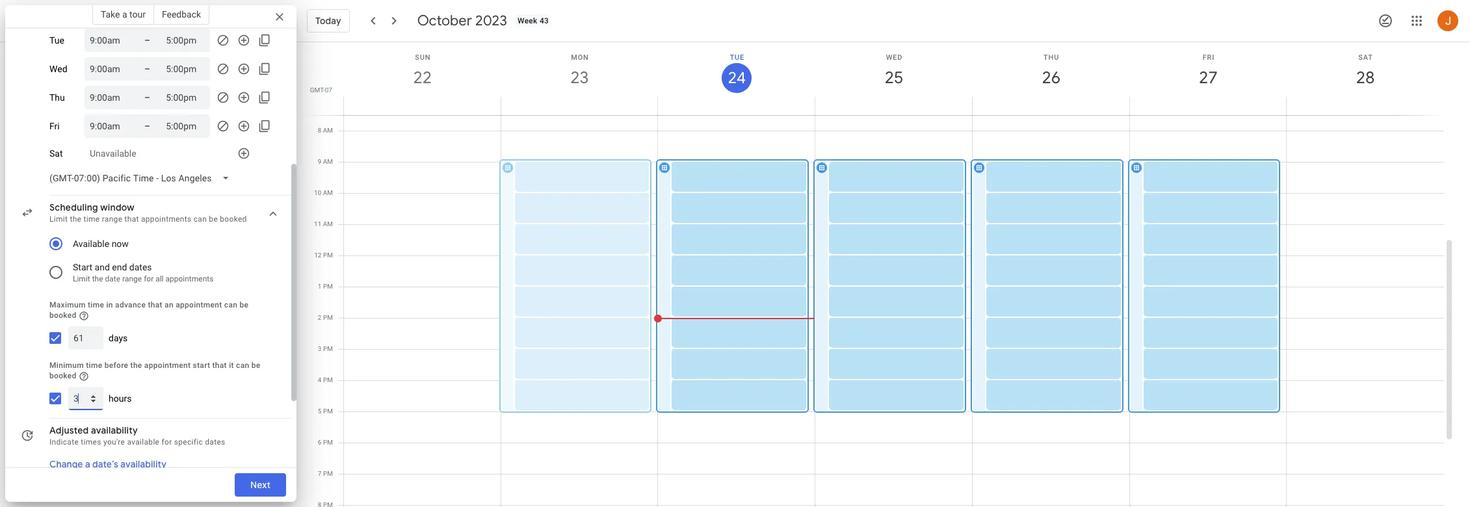 Task type: locate. For each thing, give the bounding box(es) containing it.
0 horizontal spatial limit
[[49, 215, 68, 224]]

25 column header
[[815, 42, 973, 115]]

9 am
[[318, 158, 333, 165]]

0 horizontal spatial wed
[[49, 64, 67, 74]]

2 horizontal spatial be
[[252, 361, 261, 370]]

wednesday, october 25 element
[[880, 63, 910, 93]]

0 horizontal spatial that
[[125, 215, 139, 224]]

0 horizontal spatial be
[[209, 215, 218, 224]]

3 pm
[[318, 345, 333, 353]]

thu inside thu 26
[[1044, 53, 1060, 62]]

5 pm from the top
[[323, 377, 333, 384]]

1 vertical spatial limit
[[73, 275, 90, 284]]

fri
[[1203, 53, 1215, 62], [49, 121, 60, 131]]

1 horizontal spatial sat
[[1359, 53, 1374, 62]]

a inside take a tour button
[[122, 9, 127, 20]]

pm right 3
[[323, 345, 333, 353]]

time inside scheduling window limit the time range that appointments can be booked
[[84, 215, 100, 224]]

pm
[[323, 252, 333, 259], [323, 283, 333, 290], [323, 314, 333, 321], [323, 345, 333, 353], [323, 377, 333, 384], [323, 408, 333, 415], [323, 439, 333, 446], [323, 470, 333, 478]]

availability down available
[[121, 458, 167, 470]]

thu up 26
[[1044, 53, 1060, 62]]

dates inside start and end dates limit the date range for all appointments
[[129, 262, 152, 273]]

0 vertical spatial time
[[84, 215, 100, 224]]

time for minimum
[[86, 361, 102, 370]]

pm for 6 pm
[[323, 439, 333, 446]]

be
[[209, 215, 218, 224], [240, 301, 249, 310], [252, 361, 261, 370]]

0 vertical spatial limit
[[49, 215, 68, 224]]

you're
[[103, 438, 125, 447]]

take
[[101, 9, 120, 20]]

am right 8
[[323, 127, 333, 134]]

dates
[[129, 262, 152, 273], [205, 438, 225, 447]]

1 vertical spatial be
[[240, 301, 249, 310]]

for left all
[[144, 275, 154, 284]]

available
[[127, 438, 160, 447]]

limit inside scheduling window limit the time range that appointments can be booked
[[49, 215, 68, 224]]

fri up '27'
[[1203, 53, 1215, 62]]

7 pm
[[318, 470, 333, 478]]

0 vertical spatial a
[[122, 9, 127, 20]]

that
[[125, 215, 139, 224], [148, 301, 163, 310], [212, 361, 227, 370]]

1 horizontal spatial limit
[[73, 275, 90, 284]]

0 horizontal spatial the
[[70, 215, 82, 224]]

monday, october 23 element
[[565, 63, 595, 93]]

option group containing available now
[[44, 230, 268, 287]]

0 horizontal spatial sat
[[49, 148, 63, 159]]

range down end
[[122, 275, 142, 284]]

adjusted
[[49, 425, 89, 436]]

can inside maximum time in advance that an appointment can be booked
[[224, 301, 238, 310]]

a
[[122, 9, 127, 20], [85, 458, 90, 470]]

None field
[[44, 167, 240, 190]]

1 horizontal spatial be
[[240, 301, 249, 310]]

a for take
[[122, 9, 127, 20]]

0 vertical spatial availability
[[91, 425, 138, 436]]

start and end dates limit the date range for all appointments
[[73, 262, 214, 284]]

1 vertical spatial the
[[92, 275, 103, 284]]

1 horizontal spatial tue
[[730, 53, 745, 62]]

am right 11
[[323, 221, 333, 228]]

1 vertical spatial wed
[[49, 64, 67, 74]]

4
[[318, 377, 322, 384]]

tue inside tue 24
[[730, 53, 745, 62]]

0 horizontal spatial thu
[[49, 92, 65, 103]]

that inside scheduling window limit the time range that appointments can be booked
[[125, 215, 139, 224]]

saturday, october 28 element
[[1351, 63, 1381, 93]]

tue for tue
[[49, 35, 64, 46]]

that inside minimum time before the appointment start that it can be booked
[[212, 361, 227, 370]]

4 – from the top
[[144, 121, 150, 131]]

pm right 7
[[323, 470, 333, 478]]

pm for 7 pm
[[323, 470, 333, 478]]

hours
[[109, 393, 132, 404]]

tue 24
[[728, 53, 745, 88]]

appointments up start and end dates limit the date range for all appointments
[[141, 215, 192, 224]]

10 am
[[314, 189, 333, 196]]

pm right 1
[[323, 283, 333, 290]]

booked inside scheduling window limit the time range that appointments can be booked
[[220, 215, 247, 224]]

0 horizontal spatial tue
[[49, 35, 64, 46]]

– down tour on the left of the page
[[144, 35, 150, 46]]

2 am from the top
[[323, 158, 333, 165]]

1 horizontal spatial fri
[[1203, 53, 1215, 62]]

october 2023
[[417, 12, 507, 30]]

sat for sat 28
[[1359, 53, 1374, 62]]

booked for window
[[220, 215, 247, 224]]

take a tour
[[101, 9, 146, 20]]

sun
[[415, 53, 431, 62]]

days
[[109, 333, 128, 343]]

sat up 28
[[1359, 53, 1374, 62]]

can inside minimum time before the appointment start that it can be booked
[[236, 361, 249, 370]]

0 vertical spatial appointments
[[141, 215, 192, 224]]

1 horizontal spatial for
[[162, 438, 172, 447]]

an
[[165, 301, 174, 310]]

28 column header
[[1287, 42, 1445, 115]]

8 am
[[318, 127, 333, 134]]

sat 28
[[1356, 53, 1375, 88]]

4 am from the top
[[323, 221, 333, 228]]

booked for time
[[49, 371, 77, 380]]

1 vertical spatial appointments
[[166, 275, 214, 284]]

2 vertical spatial be
[[252, 361, 261, 370]]

3 – from the top
[[144, 92, 150, 103]]

wed inside the wed 25
[[887, 53, 903, 62]]

start
[[193, 361, 210, 370]]

2 vertical spatial that
[[212, 361, 227, 370]]

dates right end
[[129, 262, 152, 273]]

sat up the scheduling
[[49, 148, 63, 159]]

the
[[70, 215, 82, 224], [92, 275, 103, 284], [130, 361, 142, 370]]

fri left start time on fridays text box
[[49, 121, 60, 131]]

0 horizontal spatial dates
[[129, 262, 152, 273]]

thu left start time on thursdays text box
[[49, 92, 65, 103]]

4 pm from the top
[[323, 345, 333, 353]]

23 column header
[[501, 42, 659, 115]]

appointment left start on the bottom of the page
[[144, 361, 191, 370]]

0 vertical spatial the
[[70, 215, 82, 224]]

am
[[323, 127, 333, 134], [323, 158, 333, 165], [323, 189, 333, 196], [323, 221, 333, 228]]

1 horizontal spatial that
[[148, 301, 163, 310]]

sat inside "sat 28"
[[1359, 53, 1374, 62]]

12
[[314, 252, 322, 259]]

mon 23
[[570, 53, 589, 88]]

1
[[318, 283, 322, 290]]

1 pm from the top
[[323, 252, 333, 259]]

october
[[417, 12, 472, 30]]

time down the scheduling
[[84, 215, 100, 224]]

booked inside maximum time in advance that an appointment can be booked
[[49, 311, 77, 320]]

a left date's
[[85, 458, 90, 470]]

pm right 5 at the bottom left of the page
[[323, 408, 333, 415]]

range
[[102, 215, 123, 224], [122, 275, 142, 284]]

start
[[73, 262, 92, 273]]

that left an
[[148, 301, 163, 310]]

1 horizontal spatial thu
[[1044, 53, 1060, 62]]

1 vertical spatial booked
[[49, 311, 77, 320]]

a inside change a date's availability button
[[85, 458, 90, 470]]

can for time
[[236, 361, 249, 370]]

2 vertical spatial booked
[[49, 371, 77, 380]]

and
[[95, 262, 110, 273]]

pm for 5 pm
[[323, 408, 333, 415]]

2 horizontal spatial that
[[212, 361, 227, 370]]

limit
[[49, 215, 68, 224], [73, 275, 90, 284]]

tue left start time on tuesdays text box
[[49, 35, 64, 46]]

the right before
[[130, 361, 142, 370]]

9
[[318, 158, 322, 165]]

limit down start
[[73, 275, 90, 284]]

Maximum days in advance that an appointment can be booked number field
[[74, 326, 98, 350]]

1 – from the top
[[144, 35, 150, 46]]

Start time on Fridays text field
[[90, 118, 129, 134]]

1 vertical spatial dates
[[205, 438, 225, 447]]

times
[[81, 438, 101, 447]]

pm right 2
[[323, 314, 333, 321]]

minimum time before the appointment start that it can be booked
[[49, 361, 261, 380]]

that down the window
[[125, 215, 139, 224]]

availability up you're
[[91, 425, 138, 436]]

0 vertical spatial sat
[[1359, 53, 1374, 62]]

0 horizontal spatial for
[[144, 275, 154, 284]]

0 vertical spatial tue
[[49, 35, 64, 46]]

the down and
[[92, 275, 103, 284]]

4 pm
[[318, 377, 333, 384]]

1 vertical spatial appointment
[[144, 361, 191, 370]]

0 vertical spatial wed
[[887, 53, 903, 62]]

1 vertical spatial time
[[88, 301, 104, 310]]

0 vertical spatial that
[[125, 215, 139, 224]]

1 horizontal spatial a
[[122, 9, 127, 20]]

for
[[144, 275, 154, 284], [162, 438, 172, 447]]

appointments right all
[[166, 275, 214, 284]]

– left 'end time on fridays' text field
[[144, 121, 150, 131]]

time inside maximum time in advance that an appointment can be booked
[[88, 301, 104, 310]]

8 pm from the top
[[323, 470, 333, 478]]

6
[[318, 439, 322, 446]]

fri 27
[[1199, 53, 1218, 88]]

be inside minimum time before the appointment start that it can be booked
[[252, 361, 261, 370]]

thu 26
[[1042, 53, 1060, 88]]

tuesday, october 24, today element
[[722, 63, 752, 93]]

now
[[112, 239, 129, 249]]

1 vertical spatial fri
[[49, 121, 60, 131]]

pm right 6
[[323, 439, 333, 446]]

today button
[[307, 5, 350, 36]]

availability
[[91, 425, 138, 436], [121, 458, 167, 470]]

1 am from the top
[[323, 127, 333, 134]]

2 – from the top
[[144, 64, 150, 74]]

available now
[[73, 239, 129, 249]]

appointment right an
[[176, 301, 222, 310]]

time left before
[[86, 361, 102, 370]]

pm for 12 pm
[[323, 252, 333, 259]]

tue
[[49, 35, 64, 46], [730, 53, 745, 62]]

0 vertical spatial dates
[[129, 262, 152, 273]]

before
[[105, 361, 128, 370]]

advance
[[115, 301, 146, 310]]

–
[[144, 35, 150, 46], [144, 64, 150, 74], [144, 92, 150, 103], [144, 121, 150, 131]]

0 vertical spatial booked
[[220, 215, 247, 224]]

1 vertical spatial sat
[[49, 148, 63, 159]]

1 vertical spatial range
[[122, 275, 142, 284]]

24 column header
[[658, 42, 816, 115]]

2 vertical spatial time
[[86, 361, 102, 370]]

appointment
[[176, 301, 222, 310], [144, 361, 191, 370]]

2 pm from the top
[[323, 283, 333, 290]]

1 vertical spatial tue
[[730, 53, 745, 62]]

option group
[[44, 230, 268, 287]]

27
[[1199, 67, 1218, 88]]

– right start time on wednesdays text box
[[144, 64, 150, 74]]

0 vertical spatial appointment
[[176, 301, 222, 310]]

sat
[[1359, 53, 1374, 62], [49, 148, 63, 159]]

0 vertical spatial range
[[102, 215, 123, 224]]

the inside scheduling window limit the time range that appointments can be booked
[[70, 215, 82, 224]]

1 vertical spatial for
[[162, 438, 172, 447]]

0 vertical spatial be
[[209, 215, 218, 224]]

can for window
[[194, 215, 207, 224]]

grid
[[302, 42, 1455, 507]]

appointments
[[141, 215, 192, 224], [166, 275, 214, 284]]

1 horizontal spatial the
[[92, 275, 103, 284]]

1 horizontal spatial dates
[[205, 438, 225, 447]]

1 vertical spatial a
[[85, 458, 90, 470]]

7 pm from the top
[[323, 439, 333, 446]]

the inside minimum time before the appointment start that it can be booked
[[130, 361, 142, 370]]

0 vertical spatial fri
[[1203, 53, 1215, 62]]

3 am from the top
[[323, 189, 333, 196]]

22 column header
[[344, 42, 501, 115]]

time inside minimum time before the appointment start that it can be booked
[[86, 361, 102, 370]]

11 am
[[314, 221, 333, 228]]

2 horizontal spatial the
[[130, 361, 142, 370]]

2 vertical spatial the
[[130, 361, 142, 370]]

am right 9
[[323, 158, 333, 165]]

1 vertical spatial that
[[148, 301, 163, 310]]

wed left start time on wednesdays text box
[[49, 64, 67, 74]]

1 vertical spatial availability
[[121, 458, 167, 470]]

a left tour on the left of the page
[[122, 9, 127, 20]]

be inside maximum time in advance that an appointment can be booked
[[240, 301, 249, 310]]

0 vertical spatial for
[[144, 275, 154, 284]]

pm right 12
[[323, 252, 333, 259]]

1 horizontal spatial wed
[[887, 53, 903, 62]]

pm for 4 pm
[[323, 377, 333, 384]]

can inside scheduling window limit the time range that appointments can be booked
[[194, 215, 207, 224]]

0 horizontal spatial fri
[[49, 121, 60, 131]]

the down the scheduling
[[70, 215, 82, 224]]

for left specific
[[162, 438, 172, 447]]

2 vertical spatial can
[[236, 361, 249, 370]]

can
[[194, 215, 207, 224], [224, 301, 238, 310], [236, 361, 249, 370]]

limit down the scheduling
[[49, 215, 68, 224]]

that left it
[[212, 361, 227, 370]]

booked
[[220, 215, 247, 224], [49, 311, 77, 320], [49, 371, 77, 380]]

time left the in
[[88, 301, 104, 310]]

week 43
[[518, 16, 549, 25]]

6 pm from the top
[[323, 408, 333, 415]]

0 horizontal spatial a
[[85, 458, 90, 470]]

tue up tuesday, october 24, today element
[[730, 53, 745, 62]]

43
[[540, 16, 549, 25]]

range down the window
[[102, 215, 123, 224]]

booked inside minimum time before the appointment start that it can be booked
[[49, 371, 77, 380]]

fri for fri 27
[[1203, 53, 1215, 62]]

0 vertical spatial thu
[[1044, 53, 1060, 62]]

– right start time on thursdays text box
[[144, 92, 150, 103]]

fri inside fri 27
[[1203, 53, 1215, 62]]

1 vertical spatial can
[[224, 301, 238, 310]]

pm right the 4
[[323, 377, 333, 384]]

friday, october 27 element
[[1194, 63, 1224, 93]]

dates right specific
[[205, 438, 225, 447]]

am right 10
[[323, 189, 333, 196]]

dates inside adjusted availability indicate times you're available for specific dates
[[205, 438, 225, 447]]

6 pm
[[318, 439, 333, 446]]

be inside scheduling window limit the time range that appointments can be booked
[[209, 215, 218, 224]]

appointments inside start and end dates limit the date range for all appointments
[[166, 275, 214, 284]]

3 pm from the top
[[323, 314, 333, 321]]

wed up the 25
[[887, 53, 903, 62]]

1 vertical spatial thu
[[49, 92, 65, 103]]

0 vertical spatial can
[[194, 215, 207, 224]]

End time on Thursdays text field
[[166, 90, 205, 105]]

sat for sat
[[49, 148, 63, 159]]



Task type: vqa. For each thing, say whether or not it's contained in the screenshot.
the 1 to the middle
no



Task type: describe. For each thing, give the bounding box(es) containing it.
that inside maximum time in advance that an appointment can be booked
[[148, 301, 163, 310]]

End time on Tuesdays text field
[[166, 33, 205, 48]]

for inside adjusted availability indicate times you're available for specific dates
[[162, 438, 172, 447]]

appointment inside maximum time in advance that an appointment can be booked
[[176, 301, 222, 310]]

grid containing 22
[[302, 42, 1455, 507]]

24
[[728, 68, 745, 88]]

take a tour button
[[92, 4, 154, 25]]

10
[[314, 189, 322, 196]]

12 pm
[[314, 252, 333, 259]]

specific
[[174, 438, 203, 447]]

date
[[105, 275, 120, 284]]

pm for 1 pm
[[323, 283, 333, 290]]

8
[[318, 127, 322, 134]]

adjusted availability indicate times you're available for specific dates
[[49, 425, 225, 447]]

pm for 3 pm
[[323, 345, 333, 353]]

thursday, october 26 element
[[1037, 63, 1067, 93]]

wed 25
[[884, 53, 903, 88]]

27 column header
[[1130, 42, 1288, 115]]

for inside start and end dates limit the date range for all appointments
[[144, 275, 154, 284]]

it
[[229, 361, 234, 370]]

feedback
[[162, 9, 201, 20]]

next
[[250, 479, 271, 491]]

limit inside start and end dates limit the date range for all appointments
[[73, 275, 90, 284]]

pm for 2 pm
[[323, 314, 333, 321]]

1 pm
[[318, 283, 333, 290]]

22
[[413, 67, 431, 88]]

2023
[[476, 12, 507, 30]]

the inside start and end dates limit the date range for all appointments
[[92, 275, 103, 284]]

3
[[318, 345, 322, 353]]

7
[[318, 470, 322, 478]]

11
[[314, 221, 322, 228]]

sunday, october 22 element
[[408, 63, 438, 93]]

thu for thu
[[49, 92, 65, 103]]

scheduling window limit the time range that appointments can be booked
[[49, 202, 247, 224]]

gmt-07
[[310, 87, 332, 94]]

2 pm
[[318, 314, 333, 321]]

change a date's availability
[[49, 458, 167, 470]]

appointments inside scheduling window limit the time range that appointments can be booked
[[141, 215, 192, 224]]

tour
[[129, 9, 146, 20]]

07
[[325, 87, 332, 94]]

indicate
[[49, 438, 79, 447]]

in
[[106, 301, 113, 310]]

available
[[73, 239, 109, 249]]

week
[[518, 16, 538, 25]]

maximum time in advance that an appointment can be booked
[[49, 301, 249, 320]]

appointment inside minimum time before the appointment start that it can be booked
[[144, 361, 191, 370]]

change a date's availability button
[[44, 453, 172, 476]]

thu for thu 26
[[1044, 53, 1060, 62]]

tue for tue 24
[[730, 53, 745, 62]]

mon
[[571, 53, 589, 62]]

End time on Wednesdays text field
[[166, 61, 205, 77]]

the for time
[[130, 361, 142, 370]]

23
[[570, 67, 588, 88]]

wed for wed 25
[[887, 53, 903, 62]]

range inside scheduling window limit the time range that appointments can be booked
[[102, 215, 123, 224]]

28
[[1356, 67, 1375, 88]]

25
[[884, 67, 903, 88]]

Start time on Thursdays text field
[[90, 90, 129, 105]]

End time on Fridays text field
[[166, 118, 205, 134]]

unavailable
[[90, 148, 136, 159]]

am for 9 am
[[323, 158, 333, 165]]

maximum
[[49, 301, 86, 310]]

5
[[318, 408, 322, 415]]

availability inside adjusted availability indicate times you're available for specific dates
[[91, 425, 138, 436]]

fri for fri
[[49, 121, 60, 131]]

change
[[49, 458, 83, 470]]

Start time on Wednesdays text field
[[90, 61, 129, 77]]

that for window
[[125, 215, 139, 224]]

– for fri
[[144, 121, 150, 131]]

sun 22
[[413, 53, 431, 88]]

a for change
[[85, 458, 90, 470]]

Start time on Tuesdays text field
[[90, 33, 129, 48]]

scheduling
[[49, 202, 98, 213]]

Minimum amount of hours before the start of the appointment that it can be booked number field
[[74, 387, 98, 410]]

be for time
[[252, 361, 261, 370]]

– for tue
[[144, 35, 150, 46]]

am for 11 am
[[323, 221, 333, 228]]

availability inside change a date's availability button
[[121, 458, 167, 470]]

wed for wed
[[49, 64, 67, 74]]

date's
[[92, 458, 118, 470]]

time for maximum
[[88, 301, 104, 310]]

– for wed
[[144, 64, 150, 74]]

be for window
[[209, 215, 218, 224]]

2
[[318, 314, 322, 321]]

feedback button
[[154, 4, 210, 25]]

that for time
[[212, 361, 227, 370]]

5 pm
[[318, 408, 333, 415]]

window
[[100, 202, 135, 213]]

today
[[316, 15, 341, 27]]

minimum
[[49, 361, 84, 370]]

– for thu
[[144, 92, 150, 103]]

the for window
[[70, 215, 82, 224]]

26
[[1042, 67, 1060, 88]]

range inside start and end dates limit the date range for all appointments
[[122, 275, 142, 284]]

gmt-
[[310, 87, 325, 94]]

end
[[112, 262, 127, 273]]

next button
[[235, 470, 286, 501]]

26 column header
[[973, 42, 1130, 115]]

all
[[156, 275, 164, 284]]

am for 8 am
[[323, 127, 333, 134]]

am for 10 am
[[323, 189, 333, 196]]



